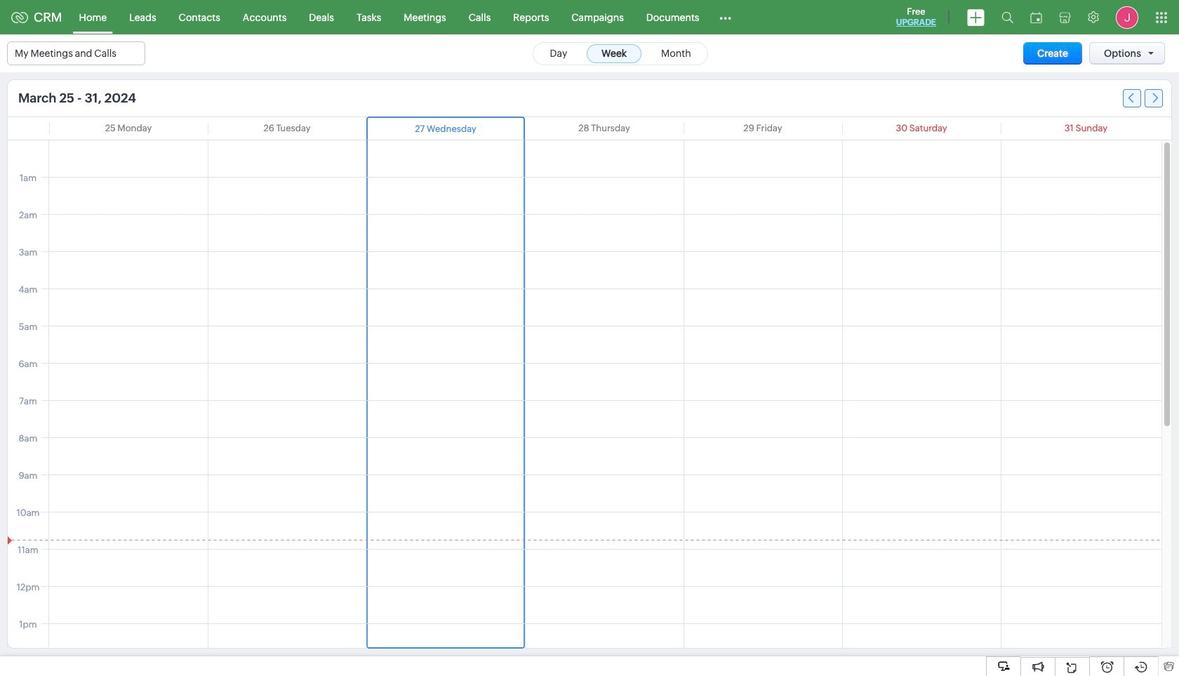 Task type: vqa. For each thing, say whether or not it's contained in the screenshot.
THE "PROFILE" icon
yes



Task type: describe. For each thing, give the bounding box(es) containing it.
create menu image
[[967, 9, 985, 26]]

profile element
[[1108, 0, 1147, 34]]

profile image
[[1116, 6, 1139, 28]]



Task type: locate. For each thing, give the bounding box(es) containing it.
create menu element
[[959, 0, 993, 34]]

logo image
[[11, 12, 28, 23]]

Other Modules field
[[711, 6, 741, 28]]

calendar image
[[1031, 12, 1043, 23]]

search element
[[993, 0, 1022, 34]]

search image
[[1002, 11, 1014, 23]]



